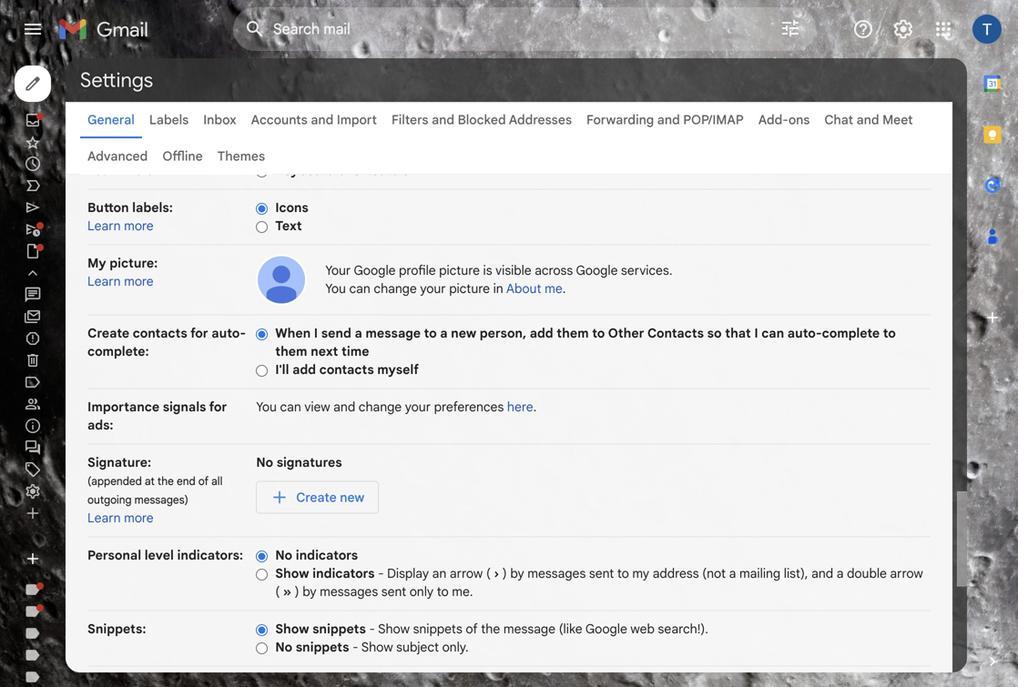 Task type: locate. For each thing, give the bounding box(es) containing it.
1 horizontal spatial auto-
[[788, 326, 822, 342]]

new left person,
[[451, 326, 477, 342]]

settings image
[[893, 18, 915, 40]]

3 learn more link from the top
[[87, 274, 154, 290]]

1 horizontal spatial add
[[530, 326, 554, 342]]

4 learn from the top
[[87, 511, 121, 527]]

0 horizontal spatial message
[[366, 326, 421, 342]]

auto- inside create contacts for auto- complete:
[[212, 326, 246, 342]]

for inside create contacts for auto- complete:
[[190, 326, 208, 342]]

list),
[[784, 566, 808, 582]]

learn down button at the left top of the page
[[87, 218, 121, 234]]

0 vertical spatial message
[[366, 326, 421, 342]]

1 vertical spatial message
[[504, 622, 556, 638]]

0 horizontal spatial new
[[340, 490, 365, 506]]

your
[[325, 263, 351, 279]]

3 more from the top
[[124, 274, 154, 290]]

create contacts for auto- complete:
[[87, 326, 246, 360]]

) right ›
[[503, 566, 507, 582]]

by right »
[[303, 584, 317, 600]]

-
[[378, 566, 384, 582], [369, 622, 375, 638], [353, 640, 358, 656]]

- for display an arrow (
[[378, 566, 384, 582]]

3 learn from the top
[[87, 274, 121, 290]]

button
[[87, 200, 129, 216]]

0 vertical spatial indicators
[[296, 548, 358, 564]]

picture down is
[[449, 281, 490, 297]]

and left import
[[311, 112, 334, 128]]

1 auto- from the left
[[212, 326, 246, 342]]

1 horizontal spatial them
[[557, 326, 589, 342]]

blocked
[[458, 112, 506, 128]]

at
[[145, 475, 155, 489]]

0 horizontal spatial messages
[[320, 584, 378, 600]]

contacts down time
[[319, 362, 374, 378]]

no
[[256, 455, 273, 471], [275, 548, 293, 564], [275, 640, 293, 656]]

your down profile
[[420, 281, 446, 297]]

0 vertical spatial no
[[256, 455, 273, 471]]

)
[[503, 566, 507, 582], [295, 584, 299, 600]]

more inside button labels: learn more
[[124, 218, 154, 234]]

0 horizontal spatial the
[[157, 475, 174, 489]]

filters and blocked addresses
[[392, 112, 572, 128]]

for inside importance signals for ads:
[[209, 399, 227, 415]]

.
[[563, 281, 566, 297], [533, 399, 537, 415]]

and right view
[[334, 399, 355, 415]]

change
[[374, 281, 417, 297], [359, 399, 402, 415]]

snippets:
[[87, 622, 146, 638]]

of
[[198, 475, 209, 489], [466, 622, 478, 638]]

1 vertical spatial (
[[275, 584, 280, 600]]

contacts
[[133, 326, 187, 342], [319, 362, 374, 378]]

the down ›
[[481, 622, 500, 638]]

across
[[535, 263, 573, 279]]

learn up button at the left top of the page
[[87, 163, 121, 179]]

1 horizontal spatial for
[[209, 399, 227, 415]]

show
[[275, 566, 309, 582], [275, 622, 309, 638], [378, 622, 410, 638], [361, 640, 393, 656]]

0 horizontal spatial (
[[275, 584, 280, 600]]

1 vertical spatial picture
[[449, 281, 490, 297]]

1 horizontal spatial .
[[563, 281, 566, 297]]

0 vertical spatial sent
[[589, 566, 614, 582]]

0 vertical spatial -
[[378, 566, 384, 582]]

2 arrow from the left
[[890, 566, 923, 582]]

google right your
[[354, 263, 396, 279]]

can inside when i send a message to a new person, add them to other contacts so that i can auto-complete to them next time
[[762, 326, 785, 342]]

0 horizontal spatial sent
[[381, 584, 406, 600]]

1 horizontal spatial sent
[[589, 566, 614, 582]]

i'll
[[275, 362, 289, 378]]

0 vertical spatial by
[[510, 566, 524, 582]]

show snippets - show snippets of the message (like google web search!).
[[275, 622, 709, 638]]

2 more from the top
[[124, 218, 154, 234]]

1 vertical spatial sent
[[381, 584, 406, 600]]

( left ›
[[486, 566, 491, 582]]

no right no indicators option
[[275, 548, 293, 564]]

to right complete at the top right
[[883, 326, 896, 342]]

and inside ) by messages sent to my address (not a mailing list), and a double arrow (
[[812, 566, 834, 582]]

text
[[275, 218, 302, 234]]

1 horizontal spatial message
[[504, 622, 556, 638]]

to
[[424, 326, 437, 342], [592, 326, 605, 342], [883, 326, 896, 342], [617, 566, 629, 582], [437, 584, 449, 600]]

1 horizontal spatial messages
[[528, 566, 586, 582]]

of left all
[[198, 475, 209, 489]]

support image
[[853, 18, 875, 40]]

learn down outgoing at left
[[87, 511, 121, 527]]

snippets for show subject only.
[[296, 640, 349, 656]]

1 vertical spatial create
[[296, 490, 337, 506]]

icons
[[275, 200, 309, 216]]

1 horizontal spatial of
[[466, 622, 478, 638]]

arrow right the double
[[890, 566, 923, 582]]

the inside signature: (appended at the end of all outgoing messages) learn more
[[157, 475, 174, 489]]

1 horizontal spatial new
[[451, 326, 477, 342]]

display
[[387, 566, 429, 582]]

learn down my
[[87, 274, 121, 290]]

1 vertical spatial the
[[481, 622, 500, 638]]

messages
[[528, 566, 586, 582], [320, 584, 378, 600]]

messages up (like
[[528, 566, 586, 582]]

a up time
[[355, 326, 362, 342]]

indicators for no
[[296, 548, 358, 564]]

1 vertical spatial new
[[340, 490, 365, 506]]

0 vertical spatial can
[[349, 281, 371, 297]]

button labels: learn more
[[87, 200, 173, 234]]

2 vertical spatial -
[[353, 640, 358, 656]]

arrow
[[450, 566, 483, 582], [890, 566, 923, 582]]

0 horizontal spatial .
[[533, 399, 537, 415]]

more down labels:
[[124, 218, 154, 234]]

new down signatures
[[340, 490, 365, 506]]

you inside your google profile picture is visible across google services. you can change your picture in about me .
[[325, 281, 346, 297]]

the
[[157, 475, 174, 489], [481, 622, 500, 638]]

0 vertical spatial of
[[198, 475, 209, 489]]

shortcuts
[[338, 163, 399, 179]]

0 horizontal spatial can
[[280, 399, 301, 415]]

1 vertical spatial can
[[762, 326, 785, 342]]

snippets for show snippets of the message (like google web search!).
[[313, 622, 366, 638]]

indicators down no indicators
[[313, 566, 375, 582]]

1 learn from the top
[[87, 163, 121, 179]]

0 vertical spatial for
[[190, 326, 208, 342]]

2 horizontal spatial -
[[378, 566, 384, 582]]

0 vertical spatial them
[[557, 326, 589, 342]]

arrow up me.
[[450, 566, 483, 582]]

0 vertical spatial )
[[503, 566, 507, 582]]

learn more link down button at the left top of the page
[[87, 218, 154, 234]]

0 horizontal spatial arrow
[[450, 566, 483, 582]]

google right across
[[576, 263, 618, 279]]

can right that on the right of the page
[[762, 326, 785, 342]]

here link
[[507, 399, 533, 415]]

sent left 'my'
[[589, 566, 614, 582]]

1 vertical spatial -
[[369, 622, 375, 638]]

0 vertical spatial add
[[530, 326, 554, 342]]

them
[[557, 326, 589, 342], [275, 344, 307, 360]]

you can view and change your preferences here .
[[256, 399, 537, 415]]

0 horizontal spatial auto-
[[212, 326, 246, 342]]

i right that on the right of the page
[[755, 326, 759, 342]]

i
[[314, 326, 318, 342], [755, 326, 759, 342]]

auto- right that on the right of the page
[[788, 326, 822, 342]]

for
[[190, 326, 208, 342], [209, 399, 227, 415]]

them down when
[[275, 344, 307, 360]]

messages down "show indicators -" at the bottom of page
[[320, 584, 378, 600]]

contacts up complete:
[[133, 326, 187, 342]]

on
[[402, 163, 418, 179]]

when i send a message to a new person, add them to other contacts so that i can auto-complete to them next time
[[275, 326, 896, 360]]

level
[[145, 548, 174, 564]]

0 vertical spatial you
[[325, 281, 346, 297]]

no right no snippets radio
[[275, 640, 293, 656]]

more down picture:
[[124, 274, 154, 290]]

add right person,
[[530, 326, 554, 342]]

0 vertical spatial change
[[374, 281, 417, 297]]

accounts and import link
[[251, 112, 377, 128]]

0 horizontal spatial i
[[314, 326, 318, 342]]

0 vertical spatial your
[[420, 281, 446, 297]]

Text radio
[[256, 220, 268, 234]]

your google profile picture is visible across google services. you can change your picture in about me .
[[325, 263, 673, 297]]

preferences
[[434, 399, 504, 415]]

2 i from the left
[[755, 326, 759, 342]]

about
[[506, 281, 542, 297]]

create down signatures
[[296, 490, 337, 506]]

1 vertical spatial )
[[295, 584, 299, 600]]

- down » ) by messages sent only to me.
[[353, 640, 358, 656]]

1 horizontal spatial -
[[369, 622, 375, 638]]

0 horizontal spatial of
[[198, 475, 209, 489]]

) by messages sent to my address (not a mailing list), and a double arrow (
[[275, 566, 923, 600]]

my picture: learn more
[[87, 256, 158, 290]]

No indicators radio
[[256, 550, 268, 564]]

2 learn from the top
[[87, 218, 121, 234]]

to down display an arrow ( ›
[[437, 584, 449, 600]]

to left 'my'
[[617, 566, 629, 582]]

and for accounts
[[311, 112, 334, 128]]

(like
[[559, 622, 583, 638]]

1 horizontal spatial )
[[503, 566, 507, 582]]

no indicators
[[275, 548, 358, 564]]

0 vertical spatial the
[[157, 475, 174, 489]]

0 vertical spatial new
[[451, 326, 477, 342]]

learn inside signature: (appended at the end of all outgoing messages) learn more
[[87, 511, 121, 527]]

change down profile
[[374, 281, 417, 297]]

can left view
[[280, 399, 301, 415]]

navigation
[[0, 58, 219, 688]]

is
[[483, 263, 492, 279]]

1 vertical spatial indicators
[[313, 566, 375, 582]]

and right filters
[[432, 112, 455, 128]]

2 horizontal spatial can
[[762, 326, 785, 342]]

0 vertical spatial .
[[563, 281, 566, 297]]

1 vertical spatial them
[[275, 344, 307, 360]]

subject
[[396, 640, 439, 656]]

advanced search options image
[[772, 10, 809, 46]]

- up no snippets - show subject only.
[[369, 622, 375, 638]]

messages)
[[135, 494, 188, 507]]

add-ons
[[759, 112, 810, 128]]

1 horizontal spatial can
[[349, 281, 371, 297]]

address
[[653, 566, 699, 582]]

themes
[[217, 148, 265, 164]]

. down across
[[563, 281, 566, 297]]

0 horizontal spatial -
[[353, 640, 358, 656]]

0 vertical spatial contacts
[[133, 326, 187, 342]]

snippets up no snippets - show subject only.
[[313, 622, 366, 638]]

can
[[349, 281, 371, 297], [762, 326, 785, 342], [280, 399, 301, 415]]

create up complete:
[[87, 326, 129, 342]]

about me link
[[506, 281, 563, 297]]

more up labels:
[[124, 163, 154, 179]]

next
[[311, 344, 338, 360]]

- up » ) by messages sent only to me.
[[378, 566, 384, 582]]

0 horizontal spatial contacts
[[133, 326, 187, 342]]

only
[[410, 584, 434, 600]]

4 learn more link from the top
[[87, 511, 154, 527]]

and left pop/imap
[[658, 112, 680, 128]]

Keyboard shortcuts on radio
[[256, 165, 268, 178]]

complete:
[[87, 344, 149, 360]]

picture left is
[[439, 263, 480, 279]]

you down your
[[325, 281, 346, 297]]

auto- inside when i send a message to a new person, add them to other contacts so that i can auto-complete to them next time
[[788, 326, 822, 342]]

1 vertical spatial no
[[275, 548, 293, 564]]

so
[[707, 326, 722, 342]]

4 more from the top
[[124, 511, 154, 527]]

learn more link down picture:
[[87, 274, 154, 290]]

( left »
[[275, 584, 280, 600]]

1 horizontal spatial you
[[325, 281, 346, 297]]

them down 'me'
[[557, 326, 589, 342]]

show right show snippets option
[[275, 622, 309, 638]]

1 vertical spatial of
[[466, 622, 478, 638]]

1 vertical spatial for
[[209, 399, 227, 415]]

create inside create new "button"
[[296, 490, 337, 506]]

1 horizontal spatial (
[[486, 566, 491, 582]]

accounts
[[251, 112, 308, 128]]

by right ›
[[510, 566, 524, 582]]

1 vertical spatial you
[[256, 399, 277, 415]]

more down 'messages)'
[[124, 511, 154, 527]]

sent
[[589, 566, 614, 582], [381, 584, 406, 600]]

ads:
[[87, 418, 113, 434]]

of up only.
[[466, 622, 478, 638]]

your down myself
[[405, 399, 431, 415]]

None search field
[[233, 7, 816, 51]]

snippets
[[313, 622, 366, 638], [413, 622, 463, 638], [296, 640, 349, 656]]

. right the preferences
[[533, 399, 537, 415]]

1 horizontal spatial by
[[510, 566, 524, 582]]

for for signals
[[209, 399, 227, 415]]

0 horizontal spatial )
[[295, 584, 299, 600]]

tab list
[[967, 58, 1018, 622]]

learn more link up button at the left top of the page
[[87, 163, 154, 179]]

auto- left when i send a message to a new person, add them to other contacts so that i can auto-complete to them next time radio
[[212, 326, 246, 342]]

change down myself
[[359, 399, 402, 415]]

1 horizontal spatial the
[[481, 622, 500, 638]]

message
[[366, 326, 421, 342], [504, 622, 556, 638]]

add
[[530, 326, 554, 342], [292, 362, 316, 378]]

0 horizontal spatial you
[[256, 399, 277, 415]]

no for no indicators
[[275, 548, 293, 564]]

google
[[354, 263, 396, 279], [576, 263, 618, 279], [586, 622, 627, 638]]

forwarding and pop/imap link
[[587, 112, 744, 128]]

and right list),
[[812, 566, 834, 582]]

0 horizontal spatial for
[[190, 326, 208, 342]]

1 vertical spatial contacts
[[319, 362, 374, 378]]

contacts
[[648, 326, 704, 342]]

snippets up only.
[[413, 622, 463, 638]]

a
[[355, 326, 362, 342], [440, 326, 448, 342], [729, 566, 736, 582], [837, 566, 844, 582]]

. inside your google profile picture is visible across google services. you can change your picture in about me .
[[563, 281, 566, 297]]

0 horizontal spatial by
[[303, 584, 317, 600]]

advanced
[[87, 148, 148, 164]]

filters and blocked addresses link
[[392, 112, 572, 128]]

i up next
[[314, 326, 318, 342]]

learn more link down outgoing at left
[[87, 511, 154, 527]]

the right at
[[157, 475, 174, 489]]

learn
[[87, 163, 121, 179], [87, 218, 121, 234], [87, 274, 121, 290], [87, 511, 121, 527]]

indicators
[[296, 548, 358, 564], [313, 566, 375, 582]]

signals
[[163, 399, 206, 415]]

add right i'll
[[292, 362, 316, 378]]

1 horizontal spatial create
[[296, 490, 337, 506]]

and right the chat
[[857, 112, 880, 128]]

1 horizontal spatial i
[[755, 326, 759, 342]]

change inside your google profile picture is visible across google services. you can change your picture in about me .
[[374, 281, 417, 297]]

2 auto- from the left
[[788, 326, 822, 342]]

indicators up "show indicators -" at the bottom of page
[[296, 548, 358, 564]]

0 vertical spatial create
[[87, 326, 129, 342]]

chat
[[825, 112, 854, 128]]

create inside create contacts for auto- complete:
[[87, 326, 129, 342]]

sent down display
[[381, 584, 406, 600]]

you down i'll add contacts myself radio
[[256, 399, 277, 415]]

no left signatures
[[256, 455, 273, 471]]

me
[[545, 281, 563, 297]]

new
[[451, 326, 477, 342], [340, 490, 365, 506]]

can down your
[[349, 281, 371, 297]]

of inside signature: (appended at the end of all outgoing messages) learn more
[[198, 475, 209, 489]]

1 vertical spatial messages
[[320, 584, 378, 600]]

for right signals
[[209, 399, 227, 415]]

0 horizontal spatial create
[[87, 326, 129, 342]]

message left (like
[[504, 622, 556, 638]]

0 horizontal spatial them
[[275, 344, 307, 360]]

forwarding and pop/imap
[[587, 112, 744, 128]]

for left when i send a message to a new person, add them to other contacts so that i can auto-complete to them next time radio
[[190, 326, 208, 342]]

new inside "button"
[[340, 490, 365, 506]]

1 horizontal spatial arrow
[[890, 566, 923, 582]]

a left the double
[[837, 566, 844, 582]]

0 vertical spatial (
[[486, 566, 491, 582]]

create new
[[296, 490, 365, 506]]

) right »
[[295, 584, 299, 600]]

snippets right no snippets radio
[[296, 640, 349, 656]]

1 vertical spatial add
[[292, 362, 316, 378]]

message up myself
[[366, 326, 421, 342]]

meet
[[883, 112, 913, 128]]

0 vertical spatial messages
[[528, 566, 586, 582]]



Task type: describe. For each thing, give the bounding box(es) containing it.
1 vertical spatial .
[[533, 399, 537, 415]]

view
[[305, 399, 330, 415]]

messages inside ) by messages sent to my address (not a mailing list), and a double arrow (
[[528, 566, 586, 582]]

ons
[[789, 112, 810, 128]]

show up »
[[275, 566, 309, 582]]

to inside ) by messages sent to my address (not a mailing list), and a double arrow (
[[617, 566, 629, 582]]

more inside my picture: learn more
[[124, 274, 154, 290]]

filters
[[392, 112, 429, 128]]

for for contacts
[[190, 326, 208, 342]]

learn inside my picture: learn more
[[87, 274, 121, 290]]

›
[[494, 566, 499, 582]]

message inside when i send a message to a new person, add them to other contacts so that i can auto-complete to them next time
[[366, 326, 421, 342]]

( inside ) by messages sent to my address (not a mailing list), and a double arrow (
[[275, 584, 280, 600]]

) inside ) by messages sent to my address (not a mailing list), and a double arrow (
[[503, 566, 507, 582]]

No snippets radio
[[256, 642, 268, 656]]

send
[[321, 326, 352, 342]]

1 arrow from the left
[[450, 566, 483, 582]]

1 vertical spatial by
[[303, 584, 317, 600]]

keyboard
[[275, 163, 335, 179]]

settings
[[80, 67, 153, 93]]

1 horizontal spatial contacts
[[319, 362, 374, 378]]

picture image
[[256, 255, 307, 306]]

create new button
[[256, 481, 379, 514]]

my
[[633, 566, 650, 582]]

a left person,
[[440, 326, 448, 342]]

no for no signatures
[[256, 455, 273, 471]]

(not
[[703, 566, 726, 582]]

pop/imap
[[683, 112, 744, 128]]

importance
[[87, 399, 160, 415]]

add-
[[759, 112, 789, 128]]

indicators:
[[177, 548, 243, 564]]

inbox link
[[203, 112, 237, 128]]

1 vertical spatial change
[[359, 399, 402, 415]]

double
[[847, 566, 887, 582]]

keyboard shortcuts on
[[275, 163, 418, 179]]

web
[[631, 622, 655, 638]]

- for show snippets of the message (like google web search!).
[[369, 622, 375, 638]]

create for create new
[[296, 490, 337, 506]]

new inside when i send a message to a new person, add them to other contacts so that i can auto-complete to them next time
[[451, 326, 477, 342]]

- for show subject only.
[[353, 640, 358, 656]]

add inside when i send a message to a new person, add them to other contacts so that i can auto-complete to them next time
[[530, 326, 554, 342]]

an
[[432, 566, 447, 582]]

only.
[[442, 640, 469, 656]]

Show indicators radio
[[256, 568, 268, 582]]

me.
[[452, 584, 473, 600]]

1 more from the top
[[124, 163, 154, 179]]

to left the other
[[592, 326, 605, 342]]

all
[[211, 475, 223, 489]]

no signatures
[[256, 455, 342, 471]]

2 learn more link from the top
[[87, 218, 154, 234]]

import
[[337, 112, 377, 128]]

complete
[[822, 326, 880, 342]]

I'll add contacts myself radio
[[256, 364, 268, 378]]

end
[[177, 475, 196, 489]]

2 vertical spatial no
[[275, 640, 293, 656]]

services.
[[621, 263, 673, 279]]

labels:
[[132, 200, 173, 216]]

create for create contacts for auto- complete:
[[87, 326, 129, 342]]

general link
[[87, 112, 135, 128]]

gmail image
[[58, 11, 158, 47]]

learn more
[[87, 163, 154, 179]]

picture:
[[110, 256, 158, 271]]

chat and meet link
[[825, 112, 913, 128]]

i'll add contacts myself
[[275, 362, 419, 378]]

in
[[493, 281, 503, 297]]

sent inside ) by messages sent to my address (not a mailing list), and a double arrow (
[[589, 566, 614, 582]]

(appended
[[87, 475, 142, 489]]

1 vertical spatial your
[[405, 399, 431, 415]]

labels
[[149, 112, 189, 128]]

search!).
[[658, 622, 709, 638]]

contacts inside create contacts for auto- complete:
[[133, 326, 187, 342]]

can inside your google profile picture is visible across google services. you can change your picture in about me .
[[349, 281, 371, 297]]

inbox
[[203, 112, 237, 128]]

add-ons link
[[759, 112, 810, 128]]

your inside your google profile picture is visible across google services. you can change your picture in about me .
[[420, 281, 446, 297]]

to down profile
[[424, 326, 437, 342]]

of for end
[[198, 475, 209, 489]]

google right (like
[[586, 622, 627, 638]]

offline link
[[162, 148, 203, 164]]

learn inside button labels: learn more
[[87, 218, 121, 234]]

my
[[87, 256, 106, 271]]

personal
[[87, 548, 141, 564]]

importance signals for ads:
[[87, 399, 227, 434]]

addresses
[[509, 112, 572, 128]]

0 horizontal spatial add
[[292, 362, 316, 378]]

mailing
[[740, 566, 781, 582]]

main menu image
[[22, 18, 44, 40]]

» ) by messages sent only to me.
[[283, 584, 473, 600]]

Icons radio
[[256, 202, 268, 216]]

other
[[608, 326, 645, 342]]

accounts and import
[[251, 112, 377, 128]]

»
[[283, 584, 292, 600]]

arrow inside ) by messages sent to my address (not a mailing list), and a double arrow (
[[890, 566, 923, 582]]

here
[[507, 399, 533, 415]]

of for snippets
[[466, 622, 478, 638]]

0 vertical spatial picture
[[439, 263, 480, 279]]

more inside signature: (appended at the end of all outgoing messages) learn more
[[124, 511, 154, 527]]

and for filters
[[432, 112, 455, 128]]

outgoing
[[87, 494, 132, 507]]

Search mail text field
[[273, 20, 729, 38]]

show left subject at the bottom left of page
[[361, 640, 393, 656]]

search mail image
[[239, 13, 271, 46]]

2 vertical spatial can
[[280, 399, 301, 415]]

When I send a message to a new person, add them to Other Contacts so that I can auto-complete to them next time radio
[[256, 328, 268, 341]]

signatures
[[277, 455, 342, 471]]

general
[[87, 112, 135, 128]]

by inside ) by messages sent to my address (not a mailing list), and a double arrow (
[[510, 566, 524, 582]]

person,
[[480, 326, 527, 342]]

indicators for show
[[313, 566, 375, 582]]

show up no snippets - show subject only.
[[378, 622, 410, 638]]

themes link
[[217, 148, 265, 164]]

1 i from the left
[[314, 326, 318, 342]]

chat and meet
[[825, 112, 913, 128]]

no snippets - show subject only.
[[275, 640, 469, 656]]

and for forwarding
[[658, 112, 680, 128]]

show indicators -
[[275, 566, 387, 582]]

Show snippets radio
[[256, 624, 268, 637]]

a right (not
[[729, 566, 736, 582]]

visible
[[496, 263, 532, 279]]

1 learn more link from the top
[[87, 163, 154, 179]]

myself
[[377, 362, 419, 378]]

profile
[[399, 263, 436, 279]]

and for chat
[[857, 112, 880, 128]]



Task type: vqa. For each thing, say whether or not it's contained in the screenshot.
pop out image
no



